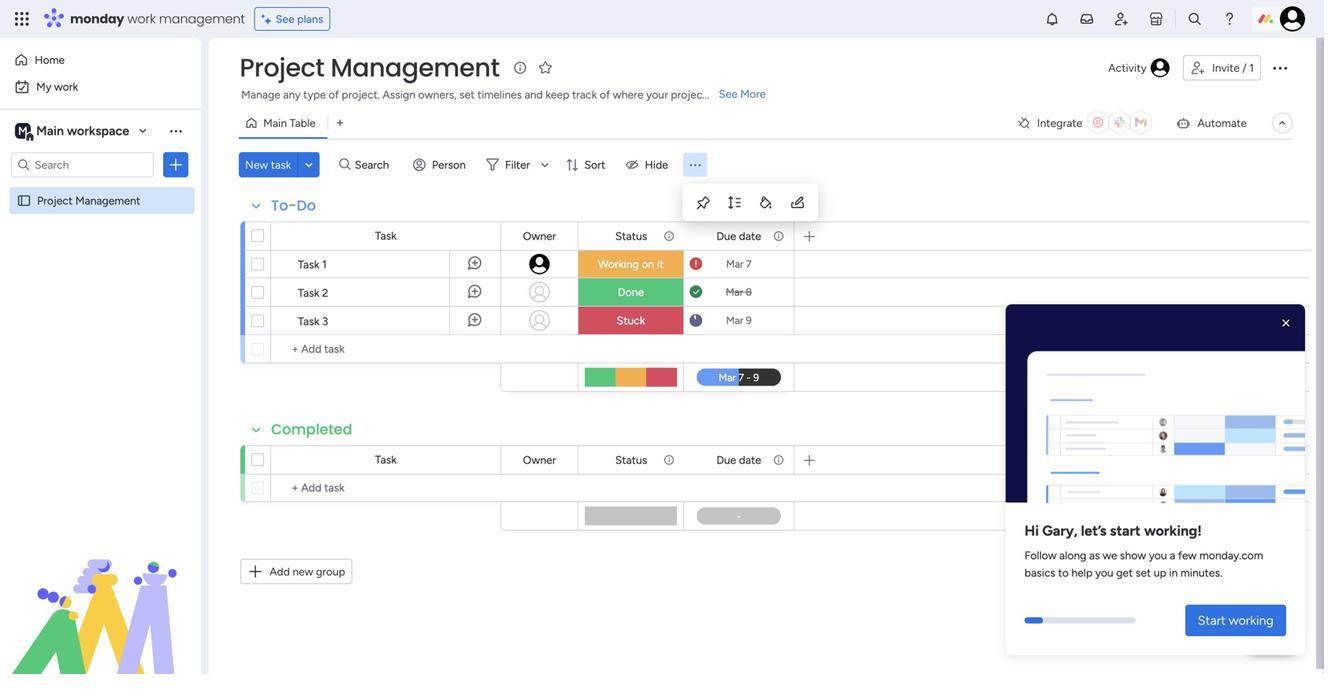 Task type: vqa. For each thing, say whether or not it's contained in the screenshot.
1 icon at the top of page
no



Task type: locate. For each thing, give the bounding box(es) containing it.
0 vertical spatial you
[[1149, 549, 1168, 562]]

management up assign in the left of the page
[[331, 50, 500, 85]]

of
[[329, 88, 339, 101], [600, 88, 610, 101]]

1 horizontal spatial work
[[127, 10, 156, 28]]

see left plans
[[276, 12, 295, 26]]

2
[[322, 286, 328, 300]]

2 vertical spatial mar
[[726, 314, 744, 327]]

you left the a
[[1149, 549, 1168, 562]]

0 vertical spatial status field
[[612, 227, 652, 245]]

0 horizontal spatial main
[[36, 123, 64, 138]]

stands.
[[710, 88, 745, 101]]

as
[[1090, 549, 1100, 562]]

automate
[[1198, 116, 1247, 130]]

work for monday
[[127, 10, 156, 28]]

project inside list box
[[37, 194, 73, 207]]

1 horizontal spatial 1
[[1250, 61, 1254, 75]]

2 owner from the top
[[523, 453, 556, 467]]

0 horizontal spatial of
[[329, 88, 339, 101]]

0 vertical spatial status
[[616, 229, 648, 243]]

see inside see more link
[[719, 87, 738, 101]]

progress bar
[[1025, 617, 1043, 624]]

mar for mar 8
[[726, 286, 743, 298]]

timelines
[[478, 88, 522, 101]]

table
[[290, 116, 316, 130]]

2 status from the top
[[616, 453, 648, 467]]

1 horizontal spatial main
[[263, 116, 287, 130]]

main inside workspace selection element
[[36, 123, 64, 138]]

follow along as we show you a few monday.com basics to help you get set up in minutes.
[[1025, 549, 1264, 579]]

minutes.
[[1181, 566, 1223, 579]]

1 owner from the top
[[523, 229, 556, 243]]

due date
[[717, 229, 762, 243], [717, 453, 762, 467]]

see for see plans
[[276, 12, 295, 26]]

0 vertical spatial + add task text field
[[279, 340, 494, 359]]

2 status field from the top
[[612, 451, 652, 469]]

to
[[1059, 566, 1069, 579]]

1 vertical spatial due date
[[717, 453, 762, 467]]

1 horizontal spatial lottie animation element
[[1006, 304, 1306, 509]]

main table
[[263, 116, 316, 130]]

Project Management field
[[236, 50, 504, 85]]

management down search in workspace field
[[75, 194, 140, 207]]

1 horizontal spatial lottie animation image
[[1006, 311, 1306, 509]]

gary,
[[1043, 522, 1078, 539]]

0 vertical spatial due
[[717, 229, 737, 243]]

0 horizontal spatial lottie animation image
[[0, 515, 201, 674]]

main inside button
[[263, 116, 287, 130]]

Owner field
[[519, 227, 560, 245], [519, 451, 560, 469]]

where
[[613, 88, 644, 101]]

1 of from the left
[[329, 88, 339, 101]]

your
[[646, 88, 668, 101]]

1 up 2
[[322, 258, 327, 271]]

mar
[[726, 258, 744, 270], [726, 286, 743, 298], [726, 314, 744, 327]]

0 horizontal spatial lottie animation element
[[0, 515, 201, 674]]

management inside list box
[[75, 194, 140, 207]]

monday marketplace image
[[1149, 11, 1165, 27]]

1 vertical spatial date
[[739, 453, 762, 467]]

1 horizontal spatial set
[[1136, 566, 1151, 579]]

mar left 7
[[726, 258, 744, 270]]

2 date from the top
[[739, 453, 762, 467]]

2 of from the left
[[600, 88, 610, 101]]

working on it
[[598, 257, 664, 271]]

0 vertical spatial mar
[[726, 258, 744, 270]]

2 owner field from the top
[[519, 451, 560, 469]]

home link
[[9, 47, 192, 73]]

1 vertical spatial management
[[75, 194, 140, 207]]

1 status from the top
[[616, 229, 648, 243]]

see inside see plans button
[[276, 12, 295, 26]]

1 horizontal spatial project
[[240, 50, 324, 85]]

mar left 9
[[726, 314, 744, 327]]

project management
[[240, 50, 500, 85], [37, 194, 140, 207]]

more
[[741, 87, 766, 101]]

1 vertical spatial set
[[1136, 566, 1151, 579]]

working
[[598, 257, 639, 271]]

project management up project.
[[240, 50, 500, 85]]

1 vertical spatial lottie animation element
[[0, 515, 201, 674]]

task
[[271, 158, 291, 171]]

it
[[657, 257, 664, 271]]

0 vertical spatial owner
[[523, 229, 556, 243]]

1 due from the top
[[717, 229, 737, 243]]

main right workspace image
[[36, 123, 64, 138]]

in
[[1170, 566, 1178, 579]]

workspace image
[[15, 122, 31, 140]]

0 horizontal spatial project
[[37, 194, 73, 207]]

1 vertical spatial + add task text field
[[279, 479, 494, 498]]

add view image
[[337, 117, 343, 129]]

see left more
[[719, 87, 738, 101]]

mar 9
[[726, 314, 752, 327]]

Due date field
[[713, 227, 766, 245], [713, 451, 766, 469]]

follow
[[1025, 549, 1057, 562]]

automate button
[[1170, 110, 1254, 136]]

help
[[1072, 566, 1093, 579]]

integrate button
[[1011, 106, 1163, 140]]

activity button
[[1102, 55, 1177, 80]]

task 1
[[298, 258, 327, 271]]

project management inside list box
[[37, 194, 140, 207]]

1 date from the top
[[739, 229, 762, 243]]

1 vertical spatial mar
[[726, 286, 743, 298]]

column information image
[[663, 230, 676, 242], [773, 230, 785, 242], [663, 454, 676, 466], [773, 454, 785, 466]]

1 horizontal spatial of
[[600, 88, 610, 101]]

you
[[1149, 549, 1168, 562], [1096, 566, 1114, 579]]

set
[[460, 88, 475, 101], [1136, 566, 1151, 579]]

owner for 2nd owner field from the bottom of the page
[[523, 229, 556, 243]]

0 vertical spatial due date field
[[713, 227, 766, 245]]

sort
[[585, 158, 606, 171]]

see
[[276, 12, 295, 26], [719, 87, 738, 101]]

project management down search in workspace field
[[37, 194, 140, 207]]

to-do
[[271, 196, 316, 216]]

menu image
[[688, 157, 703, 172]]

1 vertical spatial you
[[1096, 566, 1114, 579]]

0 horizontal spatial set
[[460, 88, 475, 101]]

home option
[[9, 47, 192, 73]]

you down we
[[1096, 566, 1114, 579]]

sort button
[[559, 152, 615, 177]]

set left up
[[1136, 566, 1151, 579]]

0 horizontal spatial project management
[[37, 194, 140, 207]]

Search in workspace field
[[33, 156, 132, 174]]

set right owners,
[[460, 88, 475, 101]]

work inside option
[[54, 80, 78, 93]]

options image
[[1271, 58, 1290, 77], [168, 157, 184, 173]]

0 vertical spatial work
[[127, 10, 156, 28]]

1 vertical spatial owner field
[[519, 451, 560, 469]]

0 horizontal spatial 1
[[322, 258, 327, 271]]

to-
[[271, 196, 297, 216]]

project right the public board icon
[[37, 194, 73, 207]]

1 horizontal spatial project management
[[240, 50, 500, 85]]

1 vertical spatial due date field
[[713, 451, 766, 469]]

help button
[[1244, 629, 1299, 655]]

0 vertical spatial 1
[[1250, 61, 1254, 75]]

1 + add task text field from the top
[[279, 340, 494, 359]]

options image down the "workspace options" image
[[168, 157, 184, 173]]

mar 8
[[726, 286, 752, 298]]

0 vertical spatial see
[[276, 12, 295, 26]]

options image right /
[[1271, 58, 1290, 77]]

1 horizontal spatial you
[[1149, 549, 1168, 562]]

task
[[375, 229, 397, 242], [298, 258, 320, 271], [298, 286, 320, 300], [298, 315, 320, 328], [375, 453, 397, 466]]

0 vertical spatial project management
[[240, 50, 500, 85]]

1 vertical spatial owner
[[523, 453, 556, 467]]

main left table
[[263, 116, 287, 130]]

0 horizontal spatial see
[[276, 12, 295, 26]]

1 horizontal spatial management
[[331, 50, 500, 85]]

0 horizontal spatial work
[[54, 80, 78, 93]]

my work option
[[9, 74, 192, 99]]

1 vertical spatial status field
[[612, 451, 652, 469]]

notifications image
[[1045, 11, 1060, 27]]

mar left 8
[[726, 286, 743, 298]]

lottie animation image
[[1006, 311, 1306, 509], [0, 515, 201, 674]]

work right my
[[54, 80, 78, 93]]

task for task 2
[[298, 286, 320, 300]]

0 horizontal spatial you
[[1096, 566, 1114, 579]]

start working
[[1198, 613, 1274, 628]]

work
[[127, 10, 156, 28], [54, 80, 78, 93]]

status field for completed
[[612, 451, 652, 469]]

1 horizontal spatial see
[[719, 87, 738, 101]]

1 vertical spatial 1
[[322, 258, 327, 271]]

1 vertical spatial see
[[719, 87, 738, 101]]

0 vertical spatial options image
[[1271, 58, 1290, 77]]

1 vertical spatial status
[[616, 453, 648, 467]]

keep
[[546, 88, 570, 101]]

main for main table
[[263, 116, 287, 130]]

1 right /
[[1250, 61, 1254, 75]]

2 due from the top
[[717, 453, 737, 467]]

monday
[[70, 10, 124, 28]]

1 vertical spatial project
[[37, 194, 73, 207]]

project
[[671, 88, 707, 101]]

0 horizontal spatial options image
[[168, 157, 184, 173]]

0 vertical spatial owner field
[[519, 227, 560, 245]]

v2 done deadline image
[[690, 285, 703, 300]]

0 vertical spatial project
[[240, 50, 324, 85]]

invite
[[1213, 61, 1240, 75]]

1 status field from the top
[[612, 227, 652, 245]]

start working button
[[1186, 605, 1287, 636]]

To-Do field
[[267, 196, 320, 216]]

1 due date from the top
[[717, 229, 762, 243]]

gary orlando image
[[1280, 6, 1306, 32]]

1 vertical spatial work
[[54, 80, 78, 93]]

main
[[263, 116, 287, 130], [36, 123, 64, 138]]

1 horizontal spatial options image
[[1271, 58, 1290, 77]]

1 vertical spatial due
[[717, 453, 737, 467]]

see more
[[719, 87, 766, 101]]

work right monday
[[127, 10, 156, 28]]

+ Add task text field
[[279, 340, 494, 359], [279, 479, 494, 498]]

project
[[240, 50, 324, 85], [37, 194, 73, 207]]

0 vertical spatial date
[[739, 229, 762, 243]]

/
[[1243, 61, 1247, 75]]

select product image
[[14, 11, 30, 27]]

add new group
[[270, 565, 345, 578]]

lottie animation element
[[1006, 304, 1306, 509], [0, 515, 201, 674]]

0 vertical spatial due date
[[717, 229, 762, 243]]

option
[[0, 186, 201, 190]]

of right the track
[[600, 88, 610, 101]]

add to favorites image
[[538, 60, 553, 75]]

along
[[1060, 549, 1087, 562]]

1
[[1250, 61, 1254, 75], [322, 258, 327, 271]]

0 horizontal spatial management
[[75, 194, 140, 207]]

mar 7
[[726, 258, 752, 270]]

project up any
[[240, 50, 324, 85]]

Status field
[[612, 227, 652, 245], [612, 451, 652, 469]]

1 vertical spatial project management
[[37, 194, 140, 207]]

of right type
[[329, 88, 339, 101]]

angle down image
[[305, 159, 313, 171]]



Task type: describe. For each thing, give the bounding box(es) containing it.
task 2
[[298, 286, 328, 300]]

type
[[303, 88, 326, 101]]

new task
[[245, 158, 291, 171]]

task for task 1
[[298, 258, 320, 271]]

invite / 1
[[1213, 61, 1254, 75]]

my work
[[36, 80, 78, 93]]

0 vertical spatial lottie animation element
[[1006, 304, 1306, 509]]

due for 2nd due date field from the top of the page
[[717, 453, 737, 467]]

status for to-do
[[616, 229, 648, 243]]

m
[[18, 124, 28, 138]]

few
[[1179, 549, 1197, 562]]

owners,
[[418, 88, 457, 101]]

invite / 1 button
[[1183, 55, 1262, 80]]

on
[[642, 257, 654, 271]]

owner for 2nd owner field from the top of the page
[[523, 453, 556, 467]]

main for main workspace
[[36, 123, 64, 138]]

help
[[1258, 634, 1286, 650]]

Search field
[[351, 154, 398, 176]]

integrate
[[1038, 116, 1083, 130]]

show
[[1120, 549, 1147, 562]]

collapse board header image
[[1277, 117, 1289, 129]]

my work link
[[9, 74, 192, 99]]

and
[[525, 88, 543, 101]]

update feed image
[[1079, 11, 1095, 27]]

0 vertical spatial management
[[331, 50, 500, 85]]

hi
[[1025, 522, 1039, 539]]

person
[[432, 158, 466, 171]]

arrow down image
[[536, 155, 555, 174]]

filter button
[[480, 152, 555, 177]]

1 vertical spatial lottie animation image
[[0, 515, 201, 674]]

1 vertical spatial options image
[[168, 157, 184, 173]]

workspace options image
[[168, 123, 184, 139]]

new
[[245, 158, 268, 171]]

do
[[297, 196, 316, 216]]

task 3
[[298, 315, 328, 328]]

8
[[746, 286, 752, 298]]

add new group button
[[240, 559, 353, 584]]

2 + add task text field from the top
[[279, 479, 494, 498]]

done
[[618, 285, 644, 299]]

status field for to-do
[[612, 227, 652, 245]]

management
[[159, 10, 245, 28]]

basics
[[1025, 566, 1056, 579]]

see plans button
[[254, 7, 330, 31]]

stuck
[[617, 314, 645, 327]]

assign
[[383, 88, 416, 101]]

see for see more
[[719, 87, 738, 101]]

hide button
[[620, 152, 678, 177]]

1 owner field from the top
[[519, 227, 560, 245]]

mar for mar 7
[[726, 258, 744, 270]]

working!
[[1145, 522, 1202, 539]]

any
[[283, 88, 301, 101]]

set inside follow along as we show you a few monday.com basics to help you get set up in minutes.
[[1136, 566, 1151, 579]]

manage
[[241, 88, 281, 101]]

start
[[1110, 522, 1141, 539]]

Completed field
[[267, 419, 356, 440]]

0 vertical spatial lottie animation image
[[1006, 311, 1306, 509]]

work for my
[[54, 80, 78, 93]]

filter
[[505, 158, 530, 171]]

plans
[[297, 12, 323, 26]]

see more link
[[717, 86, 768, 102]]

v2 search image
[[339, 156, 351, 174]]

manage any type of project. assign owners, set timelines and keep track of where your project stands.
[[241, 88, 745, 101]]

public board image
[[17, 193, 32, 208]]

see plans
[[276, 12, 323, 26]]

task for task 3
[[298, 315, 320, 328]]

status for completed
[[616, 453, 648, 467]]

person button
[[407, 152, 475, 177]]

hide
[[645, 158, 668, 171]]

workspace
[[67, 123, 129, 138]]

completed
[[271, 419, 352, 440]]

close image
[[1279, 315, 1295, 331]]

main table button
[[239, 110, 328, 136]]

date for 2nd due date field from the top of the page
[[739, 453, 762, 467]]

show board description image
[[511, 60, 530, 76]]

activity
[[1109, 61, 1147, 75]]

main workspace
[[36, 123, 129, 138]]

workspace selection element
[[15, 121, 132, 142]]

start
[[1198, 613, 1226, 628]]

track
[[572, 88, 597, 101]]

0 vertical spatial set
[[460, 88, 475, 101]]

get
[[1117, 566, 1133, 579]]

date for 2nd due date field from the bottom
[[739, 229, 762, 243]]

1 due date field from the top
[[713, 227, 766, 245]]

monday.com
[[1200, 549, 1264, 562]]

v2 overdue deadline image
[[690, 257, 703, 272]]

a
[[1170, 549, 1176, 562]]

1 inside button
[[1250, 61, 1254, 75]]

2 due date field from the top
[[713, 451, 766, 469]]

9
[[746, 314, 752, 327]]

new task button
[[239, 152, 298, 177]]

3
[[322, 315, 328, 328]]

monday work management
[[70, 10, 245, 28]]

add
[[270, 565, 290, 578]]

project.
[[342, 88, 380, 101]]

7
[[746, 258, 752, 270]]

hi gary, let's start working!
[[1025, 522, 1202, 539]]

my
[[36, 80, 51, 93]]

working
[[1229, 613, 1274, 628]]

let's
[[1081, 522, 1107, 539]]

due for 2nd due date field from the bottom
[[717, 229, 737, 243]]

project management list box
[[0, 184, 201, 427]]

we
[[1103, 549, 1118, 562]]

help image
[[1222, 11, 1238, 27]]

invite members image
[[1114, 11, 1130, 27]]

group
[[316, 565, 345, 578]]

2 due date from the top
[[717, 453, 762, 467]]

search everything image
[[1187, 11, 1203, 27]]

home
[[35, 53, 65, 67]]

mar for mar 9
[[726, 314, 744, 327]]



